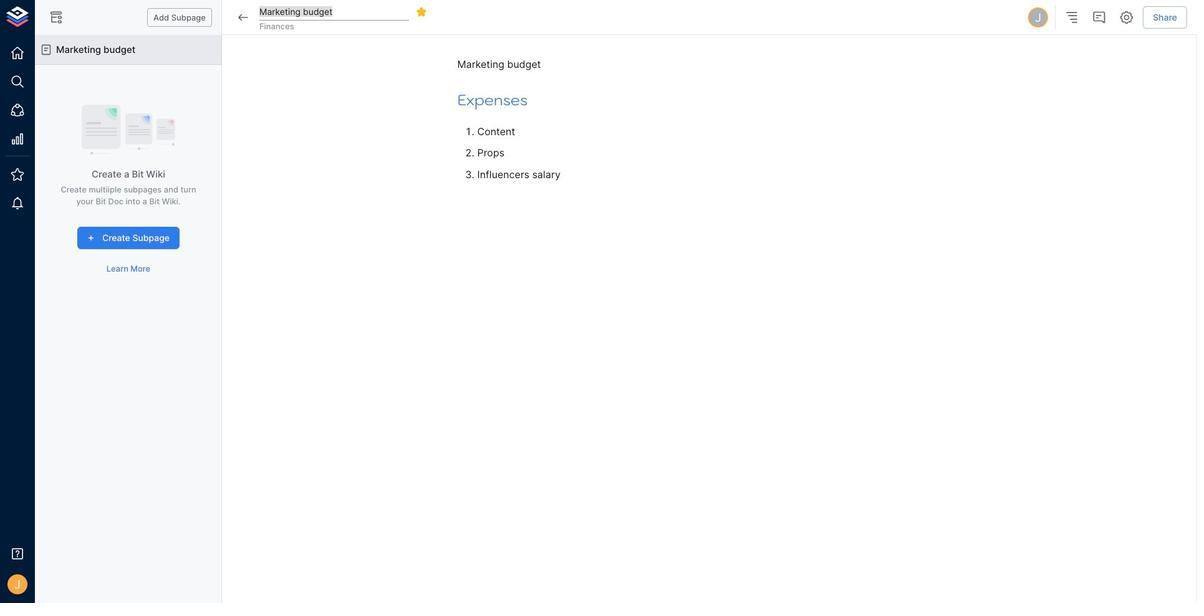 Task type: vqa. For each thing, say whether or not it's contained in the screenshot.
text field
yes



Task type: locate. For each thing, give the bounding box(es) containing it.
hide wiki image
[[49, 10, 64, 25]]

go back image
[[236, 10, 251, 25]]

remove favorite image
[[416, 6, 427, 17]]

None text field
[[259, 3, 409, 21]]

settings image
[[1120, 10, 1135, 25]]



Task type: describe. For each thing, give the bounding box(es) containing it.
table of contents image
[[1065, 10, 1080, 25]]

comments image
[[1092, 10, 1107, 25]]



